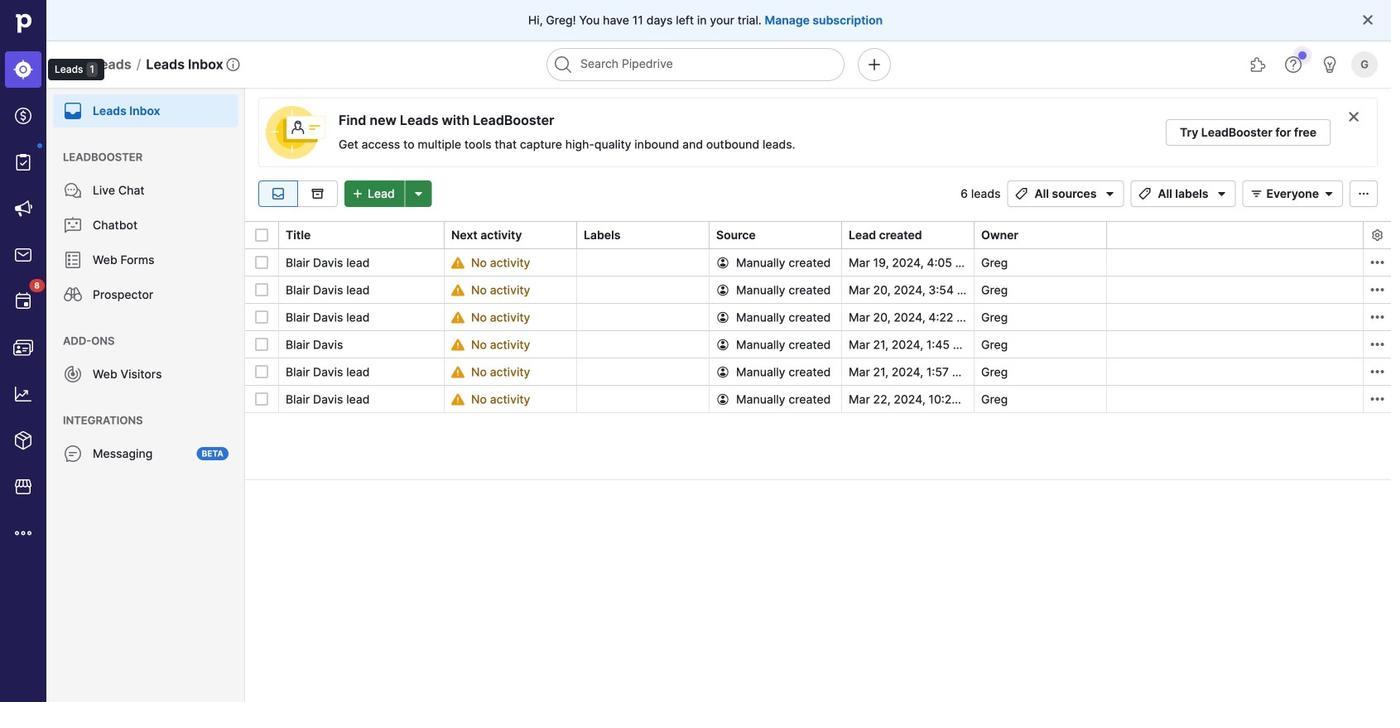 Task type: vqa. For each thing, say whether or not it's contained in the screenshot.
open menu image
no



Task type: describe. For each thing, give the bounding box(es) containing it.
contacts image
[[13, 338, 33, 358]]

home image
[[11, 11, 36, 36]]

insights image
[[13, 384, 33, 404]]

color warning image for first color secondary icon
[[451, 256, 465, 270]]

info image
[[227, 58, 240, 71]]

6 row from the top
[[245, 385, 1392, 413]]

color secondary image for 1st color warning icon from the top of the page
[[1368, 307, 1388, 327]]

products image
[[13, 431, 33, 451]]

quick help image
[[1284, 55, 1304, 75]]

more image
[[13, 524, 33, 543]]

3 color warning image from the top
[[451, 366, 465, 379]]

add lead options image
[[409, 187, 429, 200]]

3 color secondary image from the top
[[1368, 389, 1388, 409]]

color warning image for 2nd color secondary icon from the top
[[451, 284, 465, 297]]

Search Pipedrive field
[[547, 48, 845, 81]]

inbox image
[[268, 187, 288, 200]]

color secondary image for second color warning icon from the bottom of the page
[[1368, 362, 1388, 382]]

color undefined image right campaigns image at left
[[63, 181, 83, 200]]

2 row from the top
[[245, 276, 1392, 304]]

1 color secondary image from the top
[[1368, 253, 1388, 273]]

5 row from the top
[[245, 358, 1392, 386]]

1 color warning image from the top
[[451, 311, 465, 324]]

sales inbox image
[[13, 245, 33, 265]]

1 row from the top
[[245, 249, 1392, 277]]

color undefined image
[[63, 250, 83, 270]]

marketplace image
[[13, 477, 33, 497]]



Task type: locate. For each thing, give the bounding box(es) containing it.
1 vertical spatial color secondary image
[[1368, 280, 1388, 300]]

0 vertical spatial color secondary image
[[1368, 253, 1388, 273]]

4 color warning image from the top
[[451, 393, 465, 406]]

color undefined image up campaigns image at left
[[13, 152, 33, 172]]

row
[[245, 249, 1392, 277], [245, 276, 1392, 304], [245, 303, 1392, 331], [245, 331, 1392, 359], [245, 358, 1392, 386], [245, 385, 1392, 413]]

quick add image
[[865, 55, 885, 75]]

color secondary image for third color warning icon from the bottom
[[1368, 335, 1388, 355]]

color primary image
[[348, 187, 368, 200], [1100, 187, 1120, 200], [1247, 187, 1267, 200], [255, 229, 268, 242], [717, 311, 730, 324], [255, 338, 268, 351], [255, 365, 268, 379], [717, 366, 730, 379]]

color secondary image
[[1348, 110, 1361, 123], [1371, 229, 1385, 242], [1368, 307, 1388, 327], [1368, 335, 1388, 355], [1368, 362, 1388, 382]]

archive image
[[308, 187, 328, 200]]

3 row from the top
[[245, 303, 1392, 331]]

color warning image
[[451, 311, 465, 324], [451, 338, 465, 352], [451, 366, 465, 379], [451, 393, 465, 406]]

menu item
[[0, 46, 46, 93], [46, 88, 245, 128]]

leads image
[[13, 60, 33, 80]]

menu
[[0, 0, 104, 702], [46, 88, 245, 702]]

grid
[[245, 220, 1392, 702]]

1 vertical spatial color warning image
[[451, 284, 465, 297]]

0 vertical spatial color warning image
[[451, 256, 465, 270]]

color secondary image
[[1368, 253, 1388, 273], [1368, 280, 1388, 300], [1368, 389, 1388, 409]]

sales assistant image
[[1320, 55, 1340, 75]]

color undefined image right insights icon
[[63, 364, 83, 384]]

add lead element
[[345, 181, 432, 207]]

color undefined image up color undefined image
[[63, 215, 83, 235]]

deals image
[[13, 106, 33, 126]]

4 row from the top
[[245, 331, 1392, 359]]

color primary image
[[1362, 13, 1375, 27], [1012, 187, 1032, 200], [1135, 187, 1155, 200], [1212, 187, 1232, 200], [1320, 187, 1340, 200], [1354, 187, 1374, 200], [255, 256, 268, 269], [717, 256, 730, 270], [255, 283, 268, 297], [717, 284, 730, 297], [255, 311, 268, 324], [717, 338, 730, 352], [255, 393, 268, 406], [717, 393, 730, 406]]

color undefined image right products 'icon'
[[63, 444, 83, 464]]

color undefined image down sales inbox icon
[[13, 292, 33, 311]]

menu toggle image
[[63, 55, 83, 75]]

2 vertical spatial color secondary image
[[1368, 389, 1388, 409]]

1 color warning image from the top
[[451, 256, 465, 270]]

color primary image inside add lead element
[[348, 187, 368, 200]]

2 color secondary image from the top
[[1368, 280, 1388, 300]]

color undefined image
[[63, 101, 83, 121], [13, 152, 33, 172], [63, 181, 83, 200], [63, 215, 83, 235], [63, 285, 83, 305], [13, 292, 33, 311], [63, 364, 83, 384], [63, 444, 83, 464]]

color warning image
[[451, 256, 465, 270], [451, 284, 465, 297]]

campaigns image
[[13, 199, 33, 219]]

color undefined image down color undefined image
[[63, 285, 83, 305]]

color undefined image down menu toggle icon
[[63, 101, 83, 121]]

2 color warning image from the top
[[451, 338, 465, 352]]

2 color warning image from the top
[[451, 284, 465, 297]]



